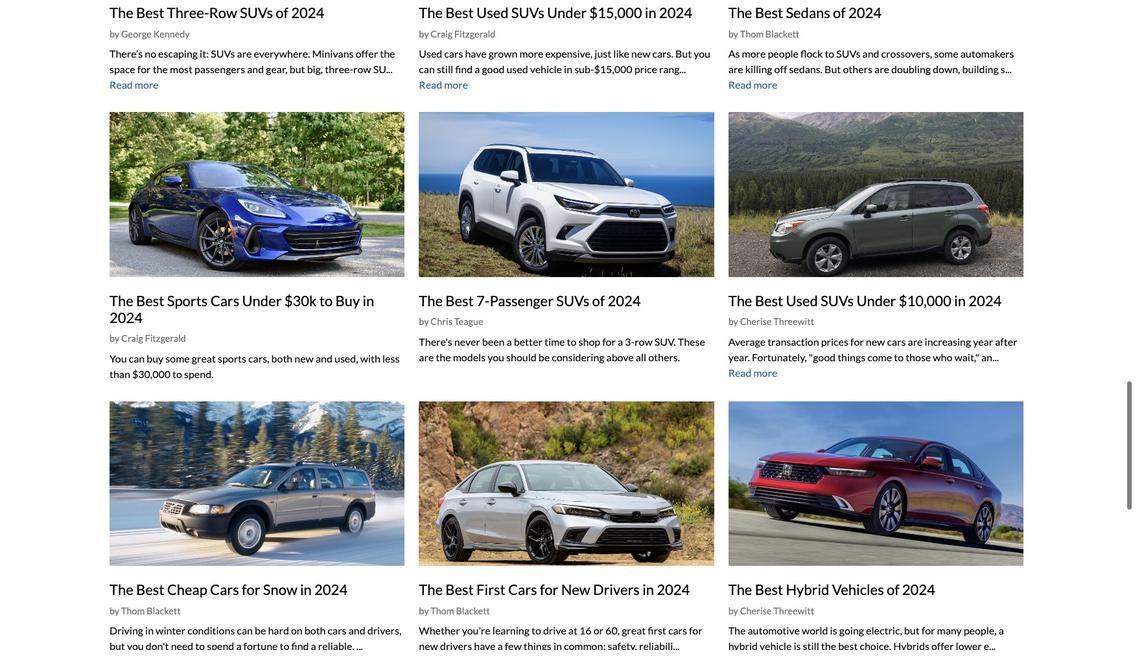 Task type: locate. For each thing, give the bounding box(es) containing it.
1 vertical spatial is
[[794, 640, 801, 651]]

have down the "you're"
[[474, 640, 496, 651]]

by for the best 7-passenger suvs of 2024
[[419, 315, 429, 326]]

under
[[547, 3, 587, 20], [242, 291, 282, 308], [857, 291, 896, 308]]

0 horizontal spatial blackett
[[147, 605, 181, 616]]

come
[[868, 350, 892, 362]]

better
[[514, 334, 543, 347]]

a right been
[[507, 334, 512, 347]]

1 vertical spatial cherise
[[740, 605, 772, 616]]

the left best
[[821, 640, 836, 651]]

0 vertical spatial find
[[455, 62, 473, 74]]

1 vertical spatial threewitt
[[774, 605, 814, 616]]

as more people flock to suvs and crossovers, some automakers are killing off sedans. but others are doubling down, building s... read more
[[729, 46, 1014, 90]]

but inside the driving in winter conditions can be hard on both cars and drivers, but you don't need to spend a fortune to find a reliable, ...
[[110, 640, 125, 651]]

suvs up grown
[[511, 3, 545, 20]]

0 vertical spatial things
[[838, 350, 866, 362]]

cars right the cheap
[[210, 581, 239, 598]]

be up "fortune"
[[255, 624, 266, 636]]

a left good
[[475, 62, 480, 74]]

minivans
[[312, 46, 354, 59]]

but inside used cars have grown more expensive, just like new cars. but you can still find a good used vehicle in sub-$15,000 price rang... read more
[[676, 46, 692, 59]]

row inside 'there's never been a better time to shop for a 3-row suv. these are the models you should be considering above all others.'
[[635, 334, 653, 347]]

1 horizontal spatial some
[[934, 46, 959, 59]]

1 horizontal spatial thom
[[431, 605, 454, 616]]

0 vertical spatial row
[[353, 62, 371, 74]]

1 vertical spatial things
[[524, 640, 552, 651]]

2 horizontal spatial under
[[857, 291, 896, 308]]

new up come
[[866, 334, 885, 347]]

under inside the best sports cars under $30k to buy in 2024
[[242, 291, 282, 308]]

1 vertical spatial have
[[474, 640, 496, 651]]

read more link for the best three-row suvs of 2024
[[110, 77, 159, 90]]

models
[[453, 350, 486, 362]]

find down on
[[291, 640, 309, 651]]

blackett for cheap
[[147, 605, 181, 616]]

kennedy
[[153, 27, 190, 38]]

2 threewitt from the top
[[774, 605, 814, 616]]

offer
[[356, 46, 378, 59], [932, 640, 954, 651]]

you left as
[[694, 46, 711, 59]]

1 vertical spatial still
[[803, 640, 819, 651]]

0 vertical spatial but
[[676, 46, 692, 59]]

1 vertical spatial by cherise threewitt
[[729, 605, 814, 616]]

by chris teague
[[419, 315, 483, 326]]

best inside the best sports cars under $30k to buy in 2024
[[136, 291, 164, 308]]

cherise for the best used suvs under $10,000 in 2024
[[740, 315, 772, 326]]

best for the best first cars for new drivers in 2024
[[446, 581, 474, 598]]

0 horizontal spatial vehicle
[[530, 62, 562, 74]]

need
[[171, 640, 193, 651]]

blackett
[[766, 27, 800, 38], [147, 605, 181, 616], [456, 605, 490, 616]]

1 vertical spatial fitzgerald
[[145, 332, 186, 343]]

best for the best 7-passenger suvs of 2024
[[446, 291, 474, 308]]

for left many in the right bottom of the page
[[922, 624, 935, 636]]

are
[[237, 46, 252, 59], [729, 62, 743, 74], [875, 62, 890, 74], [908, 334, 923, 347], [419, 350, 434, 362]]

both inside you can buy some great sports cars, both new and used, with less than $30,000 to spend.
[[271, 351, 293, 364]]

1 threewitt from the top
[[774, 315, 814, 326]]

2024 up you
[[110, 308, 143, 326]]

row inside there's no escaping it: suvs are everywhere. minivans offer the space for the most passengers and gear, but big, three-row su... read more
[[353, 62, 371, 74]]

by for the best three-row suvs of 2024
[[110, 27, 119, 38]]

in inside the driving in winter conditions can be hard on both cars and drivers, but you don't need to spend a fortune to find a reliable, ...
[[145, 624, 154, 636]]

0 horizontal spatial but
[[676, 46, 692, 59]]

to inside you can buy some great sports cars, both new and used, with less than $30,000 to spend.
[[173, 367, 182, 379]]

people
[[768, 46, 799, 59]]

2024 up year
[[969, 291, 1002, 308]]

2 vertical spatial can
[[237, 624, 253, 636]]

wait,"
[[955, 350, 980, 362]]

1 horizontal spatial used
[[477, 3, 509, 20]]

still down world
[[803, 640, 819, 651]]

2024 inside the best sports cars under $30k to buy in 2024
[[110, 308, 143, 326]]

you inside 'there's never been a better time to shop for a 3-row suv. these are the models you should be considering above all others.'
[[488, 350, 504, 362]]

be
[[539, 350, 550, 362], [255, 624, 266, 636]]

with
[[360, 351, 381, 364]]

suvs inside as more people flock to suvs and crossovers, some automakers are killing off sedans. but others are doubling down, building s... read more
[[837, 46, 861, 59]]

1 horizontal spatial is
[[830, 624, 837, 636]]

the best sports cars under $30k to buy in 2024 link
[[110, 291, 374, 326]]

safety,
[[608, 640, 637, 651]]

fortune
[[244, 640, 278, 651]]

1 horizontal spatial things
[[838, 350, 866, 362]]

sedans
[[786, 3, 830, 20]]

everywhere.
[[254, 46, 310, 59]]

some up the down,
[[934, 46, 959, 59]]

drivers,
[[367, 624, 402, 636]]

0 vertical spatial fitzgerald
[[454, 27, 496, 38]]

best for the best used suvs under $15,000 in 2024
[[446, 3, 474, 20]]

in inside whether you're learning to drive at 16 or 60, great first cars for new drivers have a few things in common: safety, reliabili...
[[554, 640, 562, 651]]

2024 right the snow
[[315, 581, 348, 598]]

for inside 'there's never been a better time to shop for a 3-row suv. these are the models you should be considering above all others.'
[[602, 334, 616, 347]]

0 vertical spatial some
[[934, 46, 959, 59]]

2 by cherise threewitt from the top
[[729, 605, 814, 616]]

new down the whether
[[419, 640, 438, 651]]

read more link
[[110, 77, 159, 90], [419, 77, 468, 90], [729, 77, 778, 90], [729, 365, 778, 378]]

0 vertical spatial both
[[271, 351, 293, 364]]

the for the best sports cars under $30k to buy in 2024
[[110, 291, 133, 308]]

more
[[520, 46, 544, 59], [742, 46, 766, 59], [135, 77, 159, 90], [444, 77, 468, 90], [754, 77, 778, 90], [754, 365, 778, 378]]

both
[[271, 351, 293, 364], [305, 624, 326, 636]]

but up rang...
[[676, 46, 692, 59]]

1 vertical spatial both
[[305, 624, 326, 636]]

2 horizontal spatial you
[[694, 46, 711, 59]]

find inside used cars have grown more expensive, just like new cars. but you can still find a good used vehicle in sub-$15,000 price rang... read more
[[455, 62, 473, 74]]

find inside the driving in winter conditions can be hard on both cars and drivers, but you don't need to spend a fortune to find a reliable, ...
[[291, 640, 309, 651]]

under left the $10,000
[[857, 291, 896, 308]]

cars inside used cars have grown more expensive, just like new cars. but you can still find a good used vehicle in sub-$15,000 price rang... read more
[[444, 46, 463, 59]]

1 horizontal spatial by thom blackett
[[419, 605, 490, 616]]

in right buy
[[363, 291, 374, 308]]

and up "others"
[[863, 46, 880, 59]]

0 horizontal spatial used
[[419, 46, 442, 59]]

1 horizontal spatial offer
[[932, 640, 954, 651]]

great inside you can buy some great sports cars, both new and used, with less than $30,000 to spend.
[[192, 351, 216, 364]]

0 horizontal spatial find
[[291, 640, 309, 651]]

$15,000 down like
[[594, 62, 633, 74]]

1 vertical spatial vehicle
[[760, 640, 792, 651]]

buy
[[336, 291, 360, 308]]

0 vertical spatial but
[[290, 62, 305, 74]]

2024 up minivans
[[291, 3, 324, 20]]

threewitt down the hybrid
[[774, 605, 814, 616]]

by thom blackett
[[729, 27, 800, 38], [110, 605, 181, 616], [419, 605, 490, 616]]

for down no
[[137, 62, 151, 74]]

expensive,
[[546, 46, 593, 59]]

after
[[995, 334, 1018, 347]]

$10,000
[[899, 291, 952, 308]]

by for the best cheap cars for snow in 2024
[[110, 605, 119, 616]]

row up all
[[635, 334, 653, 347]]

0 vertical spatial by craig fitzgerald
[[419, 27, 496, 38]]

best for the best hybrid vehicles of 2024
[[755, 581, 783, 598]]

you
[[694, 46, 711, 59], [488, 350, 504, 362], [127, 640, 144, 651]]

$15,000 up like
[[590, 3, 642, 20]]

the for the best first cars for new drivers in 2024
[[419, 581, 443, 598]]

0 horizontal spatial thom
[[121, 605, 145, 616]]

1 vertical spatial but
[[825, 62, 841, 74]]

0 vertical spatial threewitt
[[774, 315, 814, 326]]

2 horizontal spatial used
[[786, 291, 818, 308]]

0 horizontal spatial row
[[353, 62, 371, 74]]

the best used suvs under $10,000 in 2024
[[729, 291, 1002, 308]]

thom up killing
[[740, 27, 764, 38]]

1 vertical spatial $15,000
[[594, 62, 633, 74]]

fitzgerald up grown
[[454, 27, 496, 38]]

flock
[[801, 46, 823, 59]]

still left good
[[437, 62, 453, 74]]

to right come
[[894, 350, 904, 362]]

suvs up "shop"
[[556, 291, 590, 308]]

are inside there's no escaping it: suvs are everywhere. minivans offer the space for the most passengers and gear, but big, three-row su... read more
[[237, 46, 252, 59]]

blackett up winter
[[147, 605, 181, 616]]

of right the sedans
[[833, 3, 846, 20]]

1 horizontal spatial both
[[305, 624, 326, 636]]

be inside the driving in winter conditions can be hard on both cars and drivers, but you don't need to spend a fortune to find a reliable, ...
[[255, 624, 266, 636]]

by cherise threewitt up the automotive
[[729, 605, 814, 616]]

in down drive
[[554, 640, 562, 651]]

the for the best three-row suvs of 2024
[[110, 3, 133, 20]]

the down no
[[153, 62, 168, 74]]

1 vertical spatial some
[[166, 351, 190, 364]]

"good
[[809, 350, 836, 362]]

under left $30k
[[242, 291, 282, 308]]

in inside used cars have grown more expensive, just like new cars. but you can still find a good used vehicle in sub-$15,000 price rang... read more
[[564, 62, 573, 74]]

under for $15,000
[[547, 3, 587, 20]]

0 horizontal spatial you
[[127, 640, 144, 651]]

0 horizontal spatial can
[[129, 351, 145, 364]]

craig
[[431, 27, 453, 38], [121, 332, 143, 343]]

0 vertical spatial by cherise threewitt
[[729, 315, 814, 326]]

three-
[[325, 62, 353, 74]]

new inside used cars have grown more expensive, just like new cars. but you can still find a good used vehicle in sub-$15,000 price rang... read more
[[631, 46, 651, 59]]

offer inside 'the automotive world is going electric, but for many people, a hybrid vehicle is still the best choice. hybrids offer lower e...'
[[932, 640, 954, 651]]

hybrid
[[786, 581, 830, 598]]

1 horizontal spatial under
[[547, 3, 587, 20]]

are down as
[[729, 62, 743, 74]]

1 horizontal spatial but
[[825, 62, 841, 74]]

new inside average transaction prices for new cars are increasing year after year. fortunately, "good things come to those who wait," an... read more
[[866, 334, 885, 347]]

1 horizontal spatial still
[[803, 640, 819, 651]]

1 cherise from the top
[[740, 315, 772, 326]]

but
[[676, 46, 692, 59], [825, 62, 841, 74]]

thom for the best first cars for new drivers in 2024
[[431, 605, 454, 616]]

vehicles
[[832, 581, 884, 598]]

to right flock
[[825, 46, 835, 59]]

0 horizontal spatial things
[[524, 640, 552, 651]]

year.
[[729, 350, 750, 362]]

the inside 'the automotive world is going electric, but for many people, a hybrid vehicle is still the best choice. hybrids offer lower e...'
[[729, 624, 746, 636]]

you down been
[[488, 350, 504, 362]]

hybrids
[[894, 640, 930, 651]]

but up hybrids
[[904, 624, 920, 636]]

by cherise threewitt
[[729, 315, 814, 326], [729, 605, 814, 616]]

new left used,
[[295, 351, 314, 364]]

1 vertical spatial but
[[904, 624, 920, 636]]

is left going
[[830, 624, 837, 636]]

common:
[[564, 640, 606, 651]]

cars inside the best sports cars under $30k to buy in 2024
[[210, 291, 239, 308]]

offer down many in the right bottom of the page
[[932, 640, 954, 651]]

world
[[802, 624, 828, 636]]

a
[[475, 62, 480, 74], [507, 334, 512, 347], [618, 334, 623, 347], [999, 624, 1004, 636], [236, 640, 242, 651], [311, 640, 316, 651], [498, 640, 503, 651]]

and inside you can buy some great sports cars, both new and used, with less than $30,000 to spend.
[[316, 351, 333, 364]]

by thom blackett up the people
[[729, 27, 800, 38]]

0 vertical spatial cherise
[[740, 315, 772, 326]]

thom up the whether
[[431, 605, 454, 616]]

the
[[380, 46, 395, 59], [153, 62, 168, 74], [436, 350, 451, 362], [821, 640, 836, 651]]

1 horizontal spatial but
[[290, 62, 305, 74]]

of
[[276, 3, 289, 20], [833, 3, 846, 20], [592, 291, 605, 308], [887, 581, 900, 598]]

under up expensive,
[[547, 3, 587, 20]]

for
[[137, 62, 151, 74], [602, 334, 616, 347], [851, 334, 864, 347], [242, 581, 260, 598], [540, 581, 559, 598], [689, 624, 703, 636], [922, 624, 935, 636]]

and inside as more people flock to suvs and crossovers, some automakers are killing off sedans. but others are doubling down, building s... read more
[[863, 46, 880, 59]]

new
[[631, 46, 651, 59], [866, 334, 885, 347], [295, 351, 314, 364], [419, 640, 438, 651]]

blackett up the "you're"
[[456, 605, 490, 616]]

1 horizontal spatial can
[[237, 624, 253, 636]]

used for the best used suvs under $15,000 in 2024
[[477, 3, 509, 20]]

gear,
[[266, 62, 288, 74]]

0 horizontal spatial by thom blackett
[[110, 605, 181, 616]]

by craig fitzgerald up buy
[[110, 332, 186, 343]]

spend.
[[184, 367, 214, 379]]

and inside the driving in winter conditions can be hard on both cars and drivers, but you don't need to spend a fortune to find a reliable, ...
[[349, 624, 365, 636]]

threewitt up transaction
[[774, 315, 814, 326]]

the inside 'there's never been a better time to shop for a 3-row suv. these are the models you should be considering above all others.'
[[436, 350, 451, 362]]

things down drive
[[524, 640, 552, 651]]

time
[[545, 334, 565, 347]]

some inside you can buy some great sports cars, both new and used, with less than $30,000 to spend.
[[166, 351, 190, 364]]

are right "others"
[[875, 62, 890, 74]]

$30,000
[[132, 367, 171, 379]]

0 vertical spatial have
[[465, 46, 487, 59]]

2 horizontal spatial thom
[[740, 27, 764, 38]]

new inside whether you're learning to drive at 16 or 60, great first cars for new drivers have a few things in common: safety, reliabili...
[[419, 640, 438, 651]]

0 vertical spatial be
[[539, 350, 550, 362]]

to
[[825, 46, 835, 59], [320, 291, 333, 308], [567, 334, 577, 347], [894, 350, 904, 362], [173, 367, 182, 379], [532, 624, 541, 636], [195, 640, 205, 651], [280, 640, 289, 651]]

a left "3-"
[[618, 334, 623, 347]]

of up everywhere.
[[276, 3, 289, 20]]

0 vertical spatial $15,000
[[590, 3, 642, 20]]

1 by cherise threewitt from the top
[[729, 315, 814, 326]]

be inside 'there's never been a better time to shop for a 3-row suv. these are the models you should be considering above all others.'
[[539, 350, 550, 362]]

0 horizontal spatial under
[[242, 291, 282, 308]]

2 vertical spatial used
[[786, 291, 818, 308]]

for right prices
[[851, 334, 864, 347]]

cars for first
[[508, 581, 537, 598]]

0 vertical spatial can
[[419, 62, 435, 74]]

suvs up passengers
[[211, 46, 235, 59]]

by thom blackett up the whether
[[419, 605, 490, 616]]

the best used suvs under $10,000 in 2024 image
[[729, 111, 1024, 276]]

a inside 'the automotive world is going electric, but for many people, a hybrid vehicle is still the best choice. hybrids offer lower e...'
[[999, 624, 1004, 636]]

0 vertical spatial still
[[437, 62, 453, 74]]

but inside as more people flock to suvs and crossovers, some automakers are killing off sedans. but others are doubling down, building s... read more
[[825, 62, 841, 74]]

best for the best sedans of 2024
[[755, 3, 783, 20]]

the best used suvs under $15,000 in 2024
[[419, 3, 692, 20]]

all
[[636, 350, 646, 362]]

the inside the best sports cars under $30k to buy in 2024
[[110, 291, 133, 308]]

to up considering
[[567, 334, 577, 347]]

learning
[[493, 624, 530, 636]]

0 horizontal spatial craig
[[121, 332, 143, 343]]

under for $30k
[[242, 291, 282, 308]]

reliable,
[[318, 640, 354, 651]]

used cars have grown more expensive, just like new cars. but you can still find a good used vehicle in sub-$15,000 price rang... read more
[[419, 46, 711, 90]]

to inside average transaction prices for new cars are increasing year after year. fortunately, "good things come to those who wait," an... read more
[[894, 350, 904, 362]]

off
[[775, 62, 787, 74]]

1 horizontal spatial craig
[[431, 27, 453, 38]]

1 vertical spatial can
[[129, 351, 145, 364]]

3-
[[625, 334, 635, 347]]

but left big,
[[290, 62, 305, 74]]

by cherise threewitt for used
[[729, 315, 814, 326]]

by craig fitzgerald for used
[[419, 27, 496, 38]]

1 horizontal spatial great
[[622, 624, 646, 636]]

by craig fitzgerald for sports
[[110, 332, 186, 343]]

2024 up as more people flock to suvs and crossovers, some automakers are killing off sedans. but others are doubling down, building s... read more
[[849, 3, 882, 20]]

cherise up average
[[740, 315, 772, 326]]

0 horizontal spatial by craig fitzgerald
[[110, 332, 186, 343]]

for up above
[[602, 334, 616, 347]]

1 vertical spatial used
[[419, 46, 442, 59]]

the best sports cars under $30k to buy in 2024 image
[[110, 111, 405, 276]]

drivers
[[440, 640, 472, 651]]

1 vertical spatial be
[[255, 624, 266, 636]]

and left the gear,
[[247, 62, 264, 74]]

find left good
[[455, 62, 473, 74]]

teague
[[454, 315, 483, 326]]

both right on
[[305, 624, 326, 636]]

a right people,
[[999, 624, 1004, 636]]

good
[[482, 62, 505, 74]]

conditions
[[188, 624, 235, 636]]

1 horizontal spatial find
[[455, 62, 473, 74]]

you down the driving
[[127, 640, 144, 651]]

vehicle inside used cars have grown more expensive, just like new cars. but you can still find a good used vehicle in sub-$15,000 price rang... read more
[[530, 62, 562, 74]]

to left drive
[[532, 624, 541, 636]]

the best hybrid vehicles of 2024 image
[[729, 401, 1024, 566]]

blackett for first
[[456, 605, 490, 616]]

offer up su...
[[356, 46, 378, 59]]

by for the best sports cars under $30k to buy in 2024
[[110, 332, 119, 343]]

both right cars,
[[271, 351, 293, 364]]

cars left grown
[[444, 46, 463, 59]]

1 horizontal spatial fitzgerald
[[454, 27, 496, 38]]

the inside 'the automotive world is going electric, but for many people, a hybrid vehicle is still the best choice. hybrids offer lower e...'
[[821, 640, 836, 651]]

by craig fitzgerald
[[419, 27, 496, 38], [110, 332, 186, 343]]

2 cherise from the top
[[740, 605, 772, 616]]

1 vertical spatial you
[[488, 350, 504, 362]]

0 vertical spatial used
[[477, 3, 509, 20]]

most
[[170, 62, 193, 74]]

0 vertical spatial craig
[[431, 27, 453, 38]]

2024 up hybrids
[[902, 581, 936, 598]]

in down expensive,
[[564, 62, 573, 74]]

1 horizontal spatial you
[[488, 350, 504, 362]]

1 vertical spatial craig
[[121, 332, 143, 343]]

1 horizontal spatial be
[[539, 350, 550, 362]]

used
[[477, 3, 509, 20], [419, 46, 442, 59], [786, 291, 818, 308]]

cars right sports
[[210, 291, 239, 308]]

cherise up the automotive
[[740, 605, 772, 616]]

2 horizontal spatial but
[[904, 624, 920, 636]]

be down the time
[[539, 350, 550, 362]]

cherise for the best hybrid vehicles of 2024
[[740, 605, 772, 616]]

cars up reliable,
[[328, 624, 347, 636]]

craig for the best used suvs under $15,000 in 2024
[[431, 27, 453, 38]]

is down the automotive
[[794, 640, 801, 651]]

1 horizontal spatial vehicle
[[760, 640, 792, 651]]

in up don't
[[145, 624, 154, 636]]

2 horizontal spatial blackett
[[766, 27, 800, 38]]

a right spend
[[236, 640, 242, 651]]

0 horizontal spatial but
[[110, 640, 125, 651]]

new up price
[[631, 46, 651, 59]]

2 vertical spatial but
[[110, 640, 125, 651]]

you
[[110, 351, 127, 364]]

1 horizontal spatial blackett
[[456, 605, 490, 616]]

1 vertical spatial offer
[[932, 640, 954, 651]]

but left "others"
[[825, 62, 841, 74]]

or
[[594, 624, 604, 636]]

2 horizontal spatial can
[[419, 62, 435, 74]]

0 vertical spatial offer
[[356, 46, 378, 59]]

drive
[[543, 624, 567, 636]]

and inside there's no escaping it: suvs are everywhere. minivans offer the space for the most passengers and gear, but big, three-row su... read more
[[247, 62, 264, 74]]

by for the best used suvs under $10,000 in 2024
[[729, 315, 738, 326]]

are up passengers
[[237, 46, 252, 59]]

have up good
[[465, 46, 487, 59]]

1 vertical spatial find
[[291, 640, 309, 651]]

vehicle down expensive,
[[530, 62, 562, 74]]

great up the safety,
[[622, 624, 646, 636]]

1 vertical spatial by craig fitzgerald
[[110, 332, 186, 343]]

by thom blackett for first
[[419, 605, 490, 616]]

whether
[[419, 624, 460, 636]]

0 horizontal spatial be
[[255, 624, 266, 636]]

0 vertical spatial great
[[192, 351, 216, 364]]

choice.
[[860, 640, 892, 651]]

1 vertical spatial row
[[635, 334, 653, 347]]

thom up the driving
[[121, 605, 145, 616]]

$15,000 inside used cars have grown more expensive, just like new cars. but you can still find a good used vehicle in sub-$15,000 price rang... read more
[[594, 62, 633, 74]]

the best 7-passenger suvs of 2024 image
[[419, 111, 714, 276]]

to inside 'there's never been a better time to shop for a 3-row suv. these are the models you should be considering above all others.'
[[567, 334, 577, 347]]

2 horizontal spatial by thom blackett
[[729, 27, 800, 38]]

2 vertical spatial you
[[127, 640, 144, 651]]

but inside there's no escaping it: suvs are everywhere. minivans offer the space for the most passengers and gear, but big, three-row su... read more
[[290, 62, 305, 74]]

for left the snow
[[242, 581, 260, 598]]

by for the best used suvs under $15,000 in 2024
[[419, 27, 429, 38]]

great up spend. at the bottom of page
[[192, 351, 216, 364]]

used inside used cars have grown more expensive, just like new cars. but you can still find a good used vehicle in sub-$15,000 price rang... read more
[[419, 46, 442, 59]]

fitzgerald
[[454, 27, 496, 38], [145, 332, 186, 343]]

some
[[934, 46, 959, 59], [166, 351, 190, 364]]

7-
[[477, 291, 490, 308]]

cars right first
[[668, 624, 687, 636]]

0 horizontal spatial offer
[[356, 46, 378, 59]]

fitzgerald up buy
[[145, 332, 186, 343]]

0 horizontal spatial both
[[271, 351, 293, 364]]

0 vertical spatial you
[[694, 46, 711, 59]]

0 horizontal spatial fitzgerald
[[145, 332, 186, 343]]

to left buy
[[320, 291, 333, 308]]

cars inside average transaction prices for new cars are increasing year after year. fortunately, "good things come to those who wait," an... read more
[[887, 334, 906, 347]]

few
[[505, 640, 522, 651]]

1 vertical spatial great
[[622, 624, 646, 636]]

0 horizontal spatial still
[[437, 62, 453, 74]]

cars right first
[[508, 581, 537, 598]]



Task type: vqa. For each thing, say whether or not it's contained in the screenshot.
other
no



Task type: describe. For each thing, give the bounding box(es) containing it.
first
[[648, 624, 666, 636]]

suvs up prices
[[821, 291, 854, 308]]

best for the best sports cars under $30k to buy in 2024
[[136, 291, 164, 308]]

sub-
[[575, 62, 594, 74]]

the best sedans of 2024
[[729, 3, 882, 20]]

used,
[[335, 351, 358, 364]]

buy
[[147, 351, 164, 364]]

automakers
[[961, 46, 1014, 59]]

others.
[[648, 350, 680, 362]]

for inside 'the automotive world is going electric, but for many people, a hybrid vehicle is still the best choice. hybrids offer lower e...'
[[922, 624, 935, 636]]

people,
[[964, 624, 997, 636]]

just
[[595, 46, 612, 59]]

going
[[839, 624, 864, 636]]

by for the best first cars for new drivers in 2024
[[419, 605, 429, 616]]

vehicle inside 'the automotive world is going electric, but for many people, a hybrid vehicle is still the best choice. hybrids offer lower e...'
[[760, 640, 792, 651]]

a left reliable,
[[311, 640, 316, 651]]

rang...
[[659, 62, 686, 74]]

best for the best used suvs under $10,000 in 2024
[[755, 291, 783, 308]]

by thom blackett for cheap
[[110, 605, 181, 616]]

of right vehicles
[[887, 581, 900, 598]]

$30k
[[284, 291, 317, 308]]

big,
[[307, 62, 323, 74]]

0 vertical spatial is
[[830, 624, 837, 636]]

in right the $10,000
[[954, 291, 966, 308]]

for inside there's no escaping it: suvs are everywhere. minivans offer the space for the most passengers and gear, but big, three-row su... read more
[[137, 62, 151, 74]]

are inside average transaction prices for new cars are increasing year after year. fortunately, "good things come to those who wait," an... read more
[[908, 334, 923, 347]]

the for the best cheap cars for snow in 2024
[[110, 581, 133, 598]]

the best three-row suvs of 2024 link
[[110, 3, 324, 20]]

more inside there's no escaping it: suvs are everywhere. minivans offer the space for the most passengers and gear, but big, three-row su... read more
[[135, 77, 159, 90]]

can inside used cars have grown more expensive, just like new cars. but you can still find a good used vehicle in sub-$15,000 price rang... read more
[[419, 62, 435, 74]]

three-
[[167, 3, 209, 20]]

in right the snow
[[300, 581, 312, 598]]

suvs inside there's no escaping it: suvs are everywhere. minivans offer the space for the most passengers and gear, but big, three-row su... read more
[[211, 46, 235, 59]]

fitzgerald for used
[[454, 27, 496, 38]]

spend
[[207, 640, 234, 651]]

new inside you can buy some great sports cars, both new and used, with less than $30,000 to spend.
[[295, 351, 314, 364]]

to right need
[[195, 640, 205, 651]]

there's no escaping it: suvs are everywhere. minivans offer the space for the most passengers and gear, but big, three-row su... read more
[[110, 46, 395, 90]]

read more link for the best used suvs under $15,000 in 2024
[[419, 77, 468, 90]]

to inside the best sports cars under $30k to buy in 2024
[[320, 291, 333, 308]]

the best hybrid vehicles of 2024 link
[[729, 581, 936, 598]]

who
[[933, 350, 953, 362]]

still inside used cars have grown more expensive, just like new cars. but you can still find a good used vehicle in sub-$15,000 price rang... read more
[[437, 62, 453, 74]]

thom for the best sedans of 2024
[[740, 27, 764, 38]]

used
[[507, 62, 528, 74]]

can inside the driving in winter conditions can be hard on both cars and drivers, but you don't need to spend a fortune to find a reliable, ...
[[237, 624, 253, 636]]

first
[[477, 581, 506, 598]]

best for the best three-row suvs of 2024
[[136, 3, 164, 20]]

year
[[973, 334, 993, 347]]

the best first cars for new drivers in 2024 link
[[419, 581, 690, 598]]

there's
[[419, 334, 452, 347]]

the best first cars for new drivers in 2024 image
[[419, 401, 714, 566]]

to down hard at the bottom
[[280, 640, 289, 651]]

more inside average transaction prices for new cars are increasing year after year. fortunately, "good things come to those who wait," an... read more
[[754, 365, 778, 378]]

these
[[678, 334, 705, 347]]

can inside you can buy some great sports cars, both new and used, with less than $30,000 to spend.
[[129, 351, 145, 364]]

down,
[[933, 62, 961, 74]]

the best cheap cars for snow in 2024
[[110, 581, 348, 598]]

thom for the best cheap cars for snow in 2024
[[121, 605, 145, 616]]

under for $10,000
[[857, 291, 896, 308]]

for inside whether you're learning to drive at 16 or 60, great first cars for new drivers have a few things in common: safety, reliabili...
[[689, 624, 703, 636]]

average
[[729, 334, 766, 347]]

for left new
[[540, 581, 559, 598]]

the best used suvs under $15,000 in 2024 link
[[419, 3, 692, 20]]

of up "shop"
[[592, 291, 605, 308]]

fitzgerald for sports
[[145, 332, 186, 343]]

great inside whether you're learning to drive at 16 or 60, great first cars for new drivers have a few things in common: safety, reliabili...
[[622, 624, 646, 636]]

suv.
[[655, 334, 676, 347]]

2024 up first
[[657, 581, 690, 598]]

like
[[614, 46, 629, 59]]

craig for the best sports cars under $30k to buy in 2024
[[121, 332, 143, 343]]

blackett for sedans
[[766, 27, 800, 38]]

the up su...
[[380, 46, 395, 59]]

transaction
[[768, 334, 819, 347]]

used for the best used suvs under $10,000 in 2024
[[786, 291, 818, 308]]

shop
[[579, 334, 600, 347]]

in right drivers
[[643, 581, 654, 598]]

sports
[[218, 351, 246, 364]]

the best 7-passenger suvs of 2024
[[419, 291, 641, 308]]

on
[[291, 624, 303, 636]]

than
[[110, 367, 130, 379]]

you can buy some great sports cars, both new and used, with less than $30,000 to spend.
[[110, 351, 400, 379]]

george
[[121, 27, 152, 38]]

prices
[[821, 334, 849, 347]]

both inside the driving in winter conditions can be hard on both cars and drivers, but you don't need to spend a fortune to find a reliable, ...
[[305, 624, 326, 636]]

by for the best sedans of 2024
[[729, 27, 738, 38]]

things inside whether you're learning to drive at 16 or 60, great first cars for new drivers have a few things in common: safety, reliabili...
[[524, 640, 552, 651]]

read inside as more people flock to suvs and crossovers, some automakers are killing off sedans. but others are doubling down, building s... read more
[[729, 77, 752, 90]]

read inside used cars have grown more expensive, just like new cars. but you can still find a good used vehicle in sub-$15,000 price rang... read more
[[419, 77, 442, 90]]

the for the best used suvs under $10,000 in 2024
[[729, 291, 752, 308]]

by cherise threewitt for hybrid
[[729, 605, 814, 616]]

to inside as more people flock to suvs and crossovers, some automakers are killing off sedans. but others are doubling down, building s... read more
[[825, 46, 835, 59]]

the best three-row suvs of 2024
[[110, 3, 324, 20]]

you inside the driving in winter conditions can be hard on both cars and drivers, but you don't need to spend a fortune to find a reliable, ...
[[127, 640, 144, 651]]

in up cars.
[[645, 3, 657, 20]]

in inside the best sports cars under $30k to buy in 2024
[[363, 291, 374, 308]]

still inside 'the automotive world is going electric, but for many people, a hybrid vehicle is still the best choice. hybrids offer lower e...'
[[803, 640, 819, 651]]

60,
[[606, 624, 620, 636]]

hard
[[268, 624, 289, 636]]

2024 up cars.
[[659, 3, 692, 20]]

average transaction prices for new cars are increasing year after year. fortunately, "good things come to those who wait," an... read more
[[729, 334, 1018, 378]]

passengers
[[195, 62, 245, 74]]

price
[[635, 62, 657, 74]]

you're
[[462, 624, 491, 636]]

a inside used cars have grown more expensive, just like new cars. but you can still find a good used vehicle in sub-$15,000 price rang... read more
[[475, 62, 480, 74]]

for inside average transaction prices for new cars are increasing year after year. fortunately, "good things come to those who wait," an... read more
[[851, 334, 864, 347]]

the best 7-passenger suvs of 2024 link
[[419, 291, 641, 308]]

space
[[110, 62, 135, 74]]

building
[[963, 62, 999, 74]]

doubling
[[892, 62, 931, 74]]

electric,
[[866, 624, 902, 636]]

cars inside the driving in winter conditions can be hard on both cars and drivers, but you don't need to spend a fortune to find a reliable, ...
[[328, 624, 347, 636]]

read more link for the best used suvs under $10,000 in 2024
[[729, 365, 778, 378]]

cars inside whether you're learning to drive at 16 or 60, great first cars for new drivers have a few things in common: safety, reliabili...
[[668, 624, 687, 636]]

0 horizontal spatial is
[[794, 640, 801, 651]]

sedans.
[[789, 62, 823, 74]]

read more link for the best sedans of 2024
[[729, 77, 778, 90]]

by thom blackett for sedans
[[729, 27, 800, 38]]

the best cheap cars for snow in 2024 image
[[110, 401, 405, 566]]

read inside average transaction prices for new cars are increasing year after year. fortunately, "good things come to those who wait," an... read more
[[729, 365, 752, 378]]

there's never been a better time to shop for a 3-row suv. these are the models you should be considering above all others.
[[419, 334, 705, 362]]

drivers
[[593, 581, 640, 598]]

sports
[[167, 291, 208, 308]]

reliabili...
[[639, 640, 680, 651]]

the for the best 7-passenger suvs of 2024
[[419, 291, 443, 308]]

cars for sports
[[210, 291, 239, 308]]

increasing
[[925, 334, 971, 347]]

the for the best hybrid vehicles of 2024
[[729, 581, 752, 598]]

whether you're learning to drive at 16 or 60, great first cars for new drivers have a few things in common: safety, reliabili...
[[419, 624, 703, 651]]

the best used suvs under $10,000 in 2024 link
[[729, 291, 1002, 308]]

passenger
[[490, 291, 554, 308]]

suvs right row
[[240, 3, 273, 20]]

winter
[[156, 624, 186, 636]]

best for the best cheap cars for snow in 2024
[[136, 581, 164, 598]]

many
[[937, 624, 962, 636]]

the for the automotive world is going electric, but for many people, a hybrid vehicle is still the best choice. hybrids offer lower e...
[[729, 624, 746, 636]]

2024 up "3-"
[[608, 291, 641, 308]]

as
[[729, 46, 740, 59]]

things inside average transaction prices for new cars are increasing year after year. fortunately, "good things come to those who wait," an... read more
[[838, 350, 866, 362]]

e...
[[984, 640, 996, 651]]

to inside whether you're learning to drive at 16 or 60, great first cars for new drivers have a few things in common: safety, reliabili...
[[532, 624, 541, 636]]

no
[[145, 46, 156, 59]]

you inside used cars have grown more expensive, just like new cars. but you can still find a good used vehicle in sub-$15,000 price rang... read more
[[694, 46, 711, 59]]

cars for cheap
[[210, 581, 239, 598]]

threewitt for used
[[774, 315, 814, 326]]

offer inside there's no escaping it: suvs are everywhere. minivans offer the space for the most passengers and gear, but big, three-row su... read more
[[356, 46, 378, 59]]

the for the best sedans of 2024
[[729, 3, 752, 20]]

killing
[[745, 62, 773, 74]]

row
[[209, 3, 237, 20]]

never
[[454, 334, 480, 347]]

by for the best hybrid vehicles of 2024
[[729, 605, 738, 616]]

but inside 'the automotive world is going electric, but for many people, a hybrid vehicle is still the best choice. hybrids offer lower e...'
[[904, 624, 920, 636]]

have inside used cars have grown more expensive, just like new cars. but you can still find a good used vehicle in sub-$15,000 price rang... read more
[[465, 46, 487, 59]]

read inside there's no escaping it: suvs are everywhere. minivans offer the space for the most passengers and gear, but big, three-row su... read more
[[110, 77, 133, 90]]

hybrid
[[729, 640, 758, 651]]

threewitt for hybrid
[[774, 605, 814, 616]]

the for the best used suvs under $15,000 in 2024
[[419, 3, 443, 20]]

it:
[[200, 46, 209, 59]]

some inside as more people flock to suvs and crossovers, some automakers are killing off sedans. but others are doubling down, building s... read more
[[934, 46, 959, 59]]

have inside whether you're learning to drive at 16 or 60, great first cars for new drivers have a few things in common: safety, reliabili...
[[474, 640, 496, 651]]

are inside 'there's never been a better time to shop for a 3-row suv. these are the models you should be considering above all others.'
[[419, 350, 434, 362]]

a inside whether you're learning to drive at 16 or 60, great first cars for new drivers have a few things in common: safety, reliabili...
[[498, 640, 503, 651]]



